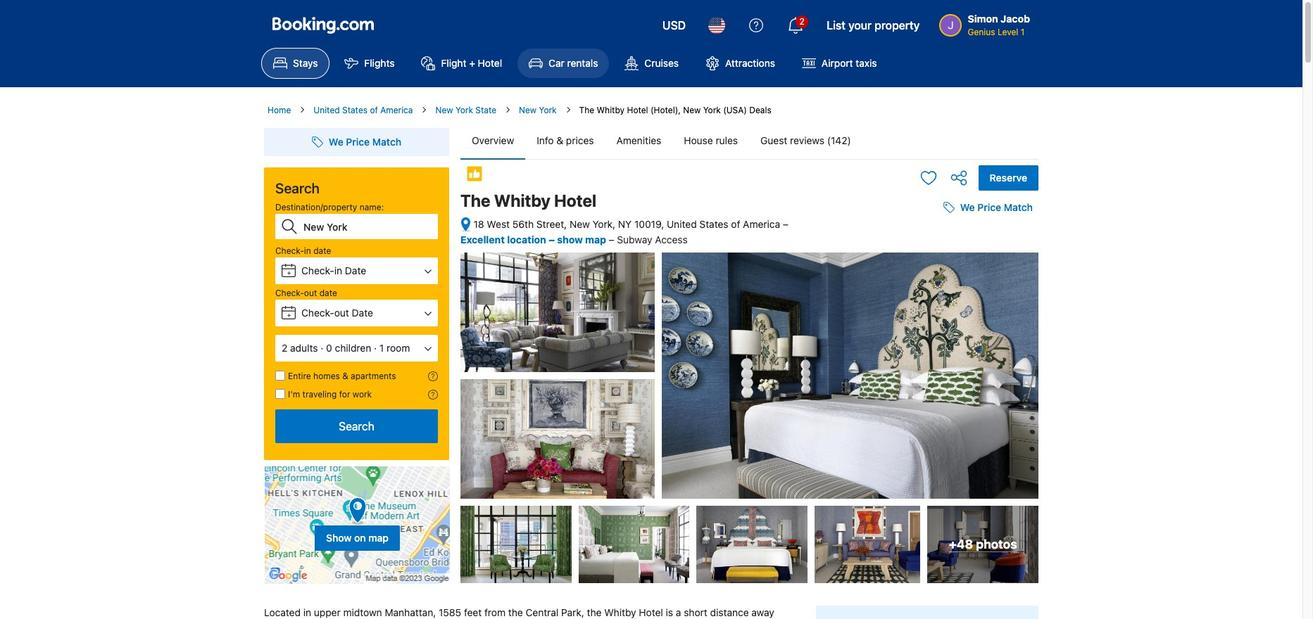 Task type: vqa. For each thing, say whether or not it's contained in the screenshot.
left ·
yes



Task type: locate. For each thing, give the bounding box(es) containing it.
0 vertical spatial reviews
[[790, 135, 825, 146]]

genius
[[968, 27, 996, 37]]

from
[[485, 607, 506, 619]]

in inside the located in upper midtown manhattan, 1585 feet from the central park, the whitby hotel is a short distance away
[[303, 607, 311, 619]]

1 horizontal spatial reviews
[[966, 282, 997, 292]]

and
[[965, 344, 981, 356]]

house rules link
[[673, 123, 749, 159]]

it
[[983, 344, 989, 356]]

(hotel),
[[651, 105, 681, 116]]

1 vertical spatial map
[[368, 532, 389, 544]]

hotel left short
[[639, 607, 663, 619]]

0 horizontal spatial search
[[275, 180, 320, 196]]

check-in date
[[275, 246, 331, 256]]

0 horizontal spatial states
[[342, 105, 368, 116]]

hotel for the whitby hotel (hotel), new york (usa) deals
[[627, 105, 648, 116]]

jacob
[[1001, 13, 1030, 25]]

states down …
[[952, 394, 977, 405]]

0 horizontal spatial map
[[368, 532, 389, 544]]

price
[[346, 136, 370, 148], [978, 202, 1002, 214]]

the right from at the bottom left of the page
[[508, 607, 523, 619]]

the left good.
[[877, 344, 891, 356]]

the up '18'
[[461, 191, 491, 211]]

search inside search button
[[339, 420, 374, 433]]

we price match button down reserve button
[[938, 195, 1039, 221]]

in for check-in date
[[304, 246, 311, 256]]

search section
[[258, 117, 455, 585]]

rated wonderful element
[[861, 267, 997, 284]]

& right info
[[557, 135, 564, 146]]

short
[[684, 607, 708, 619]]

2 inside dropdown button
[[800, 16, 805, 27]]

stays link
[[261, 48, 330, 79]]

1 horizontal spatial 2
[[800, 16, 805, 27]]

1 vertical spatial really
[[867, 355, 890, 367]]

0 vertical spatial whitby
[[597, 105, 625, 116]]

we'll show you stays where you can have the entire place to yourself image
[[428, 372, 438, 382], [428, 372, 438, 382]]

1 vertical spatial out
[[334, 307, 349, 319]]

united states of america down …
[[923, 394, 1022, 405]]

is left short
[[666, 607, 673, 619]]

states right '10019,'
[[700, 218, 729, 230]]

match down united states of america link
[[372, 136, 402, 148]]

was right "it"
[[991, 344, 1008, 356]]

1 horizontal spatial we
[[931, 333, 945, 345]]

whitby
[[597, 105, 625, 116], [494, 191, 551, 211], [604, 607, 636, 619]]

out down 'check-in date' at left
[[304, 288, 317, 299]]

the right park,
[[587, 607, 602, 619]]

new up "show"
[[570, 218, 590, 230]]

adults
[[290, 342, 318, 354]]

in right previous icon
[[867, 344, 875, 356]]

we up wonderful
[[960, 202, 975, 214]]

0 horizontal spatial we
[[329, 136, 344, 148]]

1 vertical spatial america
[[743, 218, 780, 230]]

for left me.
[[937, 322, 949, 334]]

1 vertical spatial we price match button
[[938, 195, 1039, 221]]

&
[[557, 135, 564, 146], [342, 371, 348, 382]]

2 · from the left
[[374, 342, 377, 354]]

the left huge
[[867, 311, 883, 323]]

we left had
[[931, 333, 945, 345]]

1 horizontal spatial states
[[700, 218, 729, 230]]

hotel right 'flight'
[[478, 57, 502, 69]]

guest reviews (142) link
[[749, 123, 863, 159]]

park,
[[561, 607, 584, 619]]

1 vertical spatial reviews
[[966, 282, 997, 292]]

0 vertical spatial really
[[931, 311, 954, 323]]

whitby up the 56th
[[494, 191, 551, 211]]

destination/property name:
[[275, 202, 384, 213]]

was
[[867, 333, 884, 345], [991, 344, 1008, 356]]

1 horizontal spatial out
[[334, 307, 349, 319]]

excellent location!
[[861, 433, 950, 444]]

· right children
[[374, 342, 377, 354]]

1 vertical spatial states
[[700, 218, 729, 230]]

0 horizontal spatial ·
[[321, 342, 323, 354]]

0 vertical spatial for
[[937, 322, 949, 334]]

map right on
[[368, 532, 389, 544]]

0 horizontal spatial –
[[549, 234, 555, 246]]

1 inside "simon jacob genius level 1"
[[1021, 27, 1025, 37]]

price down united states of america link
[[346, 136, 370, 148]]

search down work
[[339, 420, 374, 433]]

the for the whitby hotel (hotel), new york (usa) deals
[[579, 105, 594, 116]]

united states of america down 'flights' link
[[314, 105, 413, 116]]

the for the whitby hotel
[[461, 191, 491, 211]]

2 horizontal spatial united
[[923, 394, 949, 405]]

1 horizontal spatial united
[[667, 218, 697, 230]]

the right me.
[[969, 322, 986, 334]]

feet
[[464, 607, 482, 619]]

the
[[579, 105, 594, 116], [461, 191, 491, 211], [867, 311, 883, 323], [969, 322, 986, 334]]

0 vertical spatial 2
[[800, 16, 805, 27]]

out for date
[[304, 288, 317, 299]]

1 horizontal spatial york
[[539, 105, 557, 116]]

we price match down united states of america link
[[329, 136, 402, 148]]

reviews
[[790, 135, 825, 146], [966, 282, 997, 292]]

0 vertical spatial america
[[380, 105, 413, 116]]

united down "also,"
[[923, 394, 949, 405]]

· left 0
[[321, 342, 323, 354]]

out
[[304, 288, 317, 299], [334, 307, 349, 319]]

flight
[[441, 57, 467, 69]]

0 vertical spatial price
[[346, 136, 370, 148]]

wonderful 142 reviews
[[942, 269, 997, 292]]

map down york,
[[585, 234, 606, 246]]

2 for 2
[[800, 16, 805, 27]]

was right previous icon
[[867, 333, 884, 345]]

1
[[1021, 27, 1025, 37], [380, 342, 384, 354]]

1 horizontal spatial america
[[743, 218, 780, 230]]

is left huge
[[867, 322, 874, 334]]

simon jacob genius level 1
[[968, 13, 1030, 37]]

search up destination/property
[[275, 180, 320, 196]]

1 vertical spatial date
[[320, 288, 337, 299]]

map
[[585, 234, 606, 246], [368, 532, 389, 544]]

2 york from the left
[[539, 105, 557, 116]]

check- for check-in date
[[301, 265, 334, 277]]

0 vertical spatial is
[[867, 322, 874, 334]]

united up access
[[667, 218, 697, 230]]

click to open map view image
[[461, 217, 471, 233]]

9.5
[[1005, 433, 1021, 445]]

is
[[867, 322, 874, 334], [666, 607, 673, 619]]

0 horizontal spatial &
[[342, 371, 348, 382]]

excellent down parker
[[861, 433, 906, 444]]

price inside search section
[[346, 136, 370, 148]]

airport taxis
[[822, 57, 877, 69]]

1 horizontal spatial ·
[[374, 342, 377, 354]]

0 vertical spatial we
[[329, 136, 344, 148]]

2 vertical spatial america
[[990, 394, 1022, 405]]

we price match inside search section
[[329, 136, 402, 148]]

deals
[[750, 105, 772, 116]]

1 vertical spatial whitby
[[494, 191, 551, 211]]

0 vertical spatial &
[[557, 135, 564, 146]]

0 vertical spatial date
[[314, 246, 331, 256]]

1 horizontal spatial of
[[731, 218, 740, 230]]

0 horizontal spatial we price match
[[329, 136, 402, 148]]

reviews right 142
[[966, 282, 997, 292]]

0 horizontal spatial york
[[456, 105, 473, 116]]

level
[[998, 27, 1019, 37]]

overview
[[472, 135, 514, 146]]

date down where are you going? field
[[345, 265, 366, 277]]

1 horizontal spatial we price match
[[960, 202, 1033, 214]]

search
[[275, 180, 320, 196], [339, 420, 374, 433]]

york left state
[[456, 105, 473, 116]]

the left …
[[943, 355, 957, 367]]

info & prices
[[537, 135, 594, 146]]

united right home
[[314, 105, 340, 116]]

0 horizontal spatial match
[[372, 136, 402, 148]]

for left work
[[339, 389, 350, 400]]

check-
[[275, 246, 304, 256], [301, 265, 334, 277], [275, 288, 304, 299], [301, 307, 334, 319]]

1 vertical spatial 2
[[282, 342, 288, 354]]

we down united states of america link
[[329, 136, 344, 148]]

1 horizontal spatial a
[[877, 322, 882, 334]]

1 vertical spatial match
[[1004, 202, 1033, 214]]

whitby for the whitby hotel
[[494, 191, 551, 211]]

0 horizontal spatial excellent
[[461, 234, 505, 246]]

simon
[[968, 13, 998, 25]]

1 vertical spatial united
[[667, 218, 697, 230]]

a left short
[[676, 607, 681, 619]]

2 inside dropdown button
[[282, 342, 288, 354]]

amenities link
[[605, 123, 673, 159]]

which
[[986, 311, 1011, 323]]

match inside search section
[[372, 136, 402, 148]]

date up 2 adults · 0 children · 1 room dropdown button
[[352, 307, 373, 319]]

name:
[[360, 202, 384, 213]]

for inside the rooms are really pretty, which is a huge bonus for me. the shower was awesome. we had a breakfast in the restaurant twice and it was really good. also, the …
[[937, 322, 949, 334]]

& inside search section
[[342, 371, 348, 382]]

1 right level
[[1021, 27, 1025, 37]]

0 vertical spatial map
[[585, 234, 606, 246]]

2
[[800, 16, 805, 27], [282, 342, 288, 354]]

0 vertical spatial out
[[304, 288, 317, 299]]

hotel left (hotel),
[[627, 105, 648, 116]]

2 vertical spatial +
[[287, 311, 291, 319]]

0 vertical spatial excellent
[[461, 234, 505, 246]]

match down reserve button
[[1004, 202, 1033, 214]]

+ down check-out date
[[287, 311, 291, 319]]

search button
[[275, 410, 438, 444]]

york for new york
[[539, 105, 557, 116]]

0 vertical spatial we price match
[[329, 136, 402, 148]]

really right are
[[931, 311, 954, 323]]

1 left room
[[380, 342, 384, 354]]

& right homes
[[342, 371, 348, 382]]

hotel inside the located in upper midtown manhattan, 1585 feet from the central park, the whitby hotel is a short distance away
[[639, 607, 663, 619]]

1 york from the left
[[456, 105, 473, 116]]

really left good.
[[867, 355, 890, 367]]

1 vertical spatial search
[[339, 420, 374, 433]]

the up prices at the left of the page
[[579, 105, 594, 116]]

we price match
[[329, 136, 402, 148], [960, 202, 1033, 214]]

huge
[[884, 322, 905, 334]]

0 vertical spatial states
[[342, 105, 368, 116]]

states down 'flights' link
[[342, 105, 368, 116]]

in up check-out date
[[334, 265, 342, 277]]

show on map button
[[264, 466, 451, 585], [315, 526, 400, 551]]

list
[[827, 19, 846, 32]]

0 horizontal spatial a
[[676, 607, 681, 619]]

a left huge
[[877, 322, 882, 334]]

1 vertical spatial we
[[960, 202, 975, 214]]

2 vertical spatial whitby
[[604, 607, 636, 619]]

date
[[345, 265, 366, 277], [352, 307, 373, 319]]

the whitby hotel (hotel), new york (usa) deals link
[[579, 105, 772, 116]]

price down reserve button
[[978, 202, 1002, 214]]

0 horizontal spatial out
[[304, 288, 317, 299]]

state
[[476, 105, 497, 116]]

check- for check-in date
[[275, 246, 304, 256]]

shower
[[988, 322, 1019, 334]]

street,
[[537, 218, 567, 230]]

1 vertical spatial is
[[666, 607, 673, 619]]

1 vertical spatial date
[[352, 307, 373, 319]]

flights
[[364, 57, 395, 69]]

really
[[931, 311, 954, 323], [867, 355, 890, 367]]

0 vertical spatial date
[[345, 265, 366, 277]]

excellent location – show map button
[[461, 234, 609, 246]]

your
[[849, 19, 872, 32]]

whitby right park,
[[604, 607, 636, 619]]

0 horizontal spatial america
[[380, 105, 413, 116]]

+ right 'flight'
[[469, 57, 475, 69]]

1 horizontal spatial we price match button
[[938, 195, 1039, 221]]

1 horizontal spatial 1
[[1021, 27, 1025, 37]]

york
[[456, 105, 473, 116], [539, 105, 557, 116], [703, 105, 721, 116]]

the
[[877, 344, 891, 356], [943, 355, 957, 367], [508, 607, 523, 619], [587, 607, 602, 619]]

0 vertical spatial 1
[[1021, 27, 1025, 37]]

whitby up amenities
[[597, 105, 625, 116]]

0 horizontal spatial united states of america
[[314, 105, 413, 116]]

are
[[915, 311, 929, 323]]

of inside 18 west 56th street, new york, ny 10019, united states of america – excellent location – show map – subway access
[[731, 218, 740, 230]]

rentals
[[567, 57, 598, 69]]

your account menu simon jacob genius level 1 element
[[940, 6, 1036, 39]]

we price match button down united states of america link
[[306, 130, 407, 155]]

0 vertical spatial we price match button
[[306, 130, 407, 155]]

1 vertical spatial of
[[731, 218, 740, 230]]

york left (usa) at the top of page
[[703, 105, 721, 116]]

check-out date
[[275, 288, 337, 299]]

york up info
[[539, 105, 557, 116]]

awesome.
[[886, 333, 929, 345]]

+ down check-in date
[[287, 269, 291, 277]]

0 horizontal spatial united
[[314, 105, 340, 116]]

date up check-out date
[[320, 288, 337, 299]]

excellent down '18'
[[461, 234, 505, 246]]

2 horizontal spatial we
[[960, 202, 975, 214]]

0 horizontal spatial is
[[666, 607, 673, 619]]

york for new york state
[[456, 105, 473, 116]]

in up 'check-in date' at left
[[304, 246, 311, 256]]

1 vertical spatial &
[[342, 371, 348, 382]]

2 vertical spatial we
[[931, 333, 945, 345]]

·
[[321, 342, 323, 354], [374, 342, 377, 354]]

0 horizontal spatial of
[[370, 105, 378, 116]]

taxis
[[856, 57, 877, 69]]

1 horizontal spatial is
[[867, 322, 874, 334]]

in left upper
[[303, 607, 311, 619]]

–
[[783, 218, 789, 230], [549, 234, 555, 246], [609, 234, 615, 246]]

room
[[387, 342, 410, 354]]

in
[[304, 246, 311, 256], [334, 265, 342, 277], [867, 344, 875, 356], [303, 607, 311, 619]]

we inside search section
[[329, 136, 344, 148]]

we price match down reserve button
[[960, 202, 1033, 214]]

date for check-out date
[[352, 307, 373, 319]]

0 horizontal spatial 1
[[380, 342, 384, 354]]

1 vertical spatial for
[[339, 389, 350, 400]]

reviews left (142)
[[790, 135, 825, 146]]

hotel up street,
[[554, 191, 597, 211]]

reserve button
[[979, 166, 1039, 191]]

1 vertical spatial price
[[978, 202, 1002, 214]]

a right had
[[966, 333, 971, 345]]

in for check-in date
[[334, 265, 342, 277]]

1 horizontal spatial map
[[585, 234, 606, 246]]

2 left adults
[[282, 342, 288, 354]]

map inside 18 west 56th street, new york, ny 10019, united states of america – excellent location – show map – subway access
[[585, 234, 606, 246]]

10019,
[[635, 218, 664, 230]]

0 horizontal spatial for
[[339, 389, 350, 400]]

1 horizontal spatial excellent
[[861, 433, 906, 444]]

info
[[537, 135, 554, 146]]

2 left list
[[800, 16, 805, 27]]

1 horizontal spatial search
[[339, 420, 374, 433]]

if you select this option, we'll show you popular business travel features like breakfast, wifi and free parking. image
[[428, 390, 438, 400], [428, 390, 438, 400]]

0 vertical spatial match
[[372, 136, 402, 148]]

0 horizontal spatial we price match button
[[306, 130, 407, 155]]

out up 2 adults · 0 children · 1 room at the bottom left
[[334, 307, 349, 319]]

guest
[[761, 135, 788, 146]]

home
[[268, 105, 291, 116]]

date up 'check-in date' at left
[[314, 246, 331, 256]]

show
[[557, 234, 583, 246]]

car
[[549, 57, 565, 69]]

match
[[372, 136, 402, 148], [1004, 202, 1033, 214]]



Task type: describe. For each thing, give the bounding box(es) containing it.
new right (hotel),
[[683, 105, 701, 116]]

twice
[[940, 344, 962, 356]]

price for bottommost we price match dropdown button
[[978, 202, 1002, 214]]

0 horizontal spatial reviews
[[790, 135, 825, 146]]

+48
[[949, 537, 973, 552]]

0 vertical spatial of
[[370, 105, 378, 116]]

reviews inside wonderful 142 reviews
[[966, 282, 997, 292]]

central
[[526, 607, 559, 619]]

142
[[950, 282, 964, 292]]

i'm traveling for work
[[288, 389, 372, 400]]

2 horizontal spatial –
[[783, 218, 789, 230]]

show
[[326, 532, 352, 544]]

for inside search section
[[339, 389, 350, 400]]

restaurant
[[893, 344, 937, 356]]

rules
[[716, 135, 738, 146]]

home link
[[268, 104, 291, 117]]

me.
[[951, 322, 967, 334]]

Where are you going? field
[[298, 214, 438, 239]]

new york link
[[519, 104, 557, 117]]

united inside 18 west 56th street, new york, ny 10019, united states of america – excellent location – show map – subway access
[[667, 218, 697, 230]]

midtown
[[343, 607, 382, 619]]

+48 photos link
[[928, 506, 1039, 584]]

check-out date
[[301, 307, 373, 319]]

(142)
[[827, 135, 851, 146]]

1 horizontal spatial –
[[609, 234, 615, 246]]

overview link
[[461, 123, 526, 159]]

new york state
[[436, 105, 497, 116]]

cruises
[[645, 57, 679, 69]]

rooms
[[886, 311, 913, 323]]

in inside the rooms are really pretty, which is a huge bonus for me. the shower was awesome. we had a breakfast in the restaurant twice and it was really good. also, the …
[[867, 344, 875, 356]]

+ for check-in date
[[287, 269, 291, 277]]

0 horizontal spatial really
[[867, 355, 890, 367]]

+ for check-out date
[[287, 311, 291, 319]]

2 vertical spatial united
[[923, 394, 949, 405]]

in for located in upper midtown manhattan, 1585 feet from the central park, the whitby hotel is a short distance away
[[303, 607, 311, 619]]

property
[[875, 19, 920, 32]]

0 vertical spatial united
[[314, 105, 340, 116]]

1 inside dropdown button
[[380, 342, 384, 354]]

located
[[264, 607, 301, 619]]

date for check-in date
[[345, 265, 366, 277]]

wonderful
[[942, 269, 997, 282]]

location
[[507, 234, 546, 246]]

1 horizontal spatial really
[[931, 311, 954, 323]]

hotel for flight + hotel
[[478, 57, 502, 69]]

date for check-out date
[[320, 288, 337, 299]]

amenities
[[617, 135, 662, 146]]

scored 9.5 element
[[1002, 428, 1025, 450]]

manhattan,
[[385, 607, 436, 619]]

house rules
[[684, 135, 738, 146]]

flight + hotel
[[441, 57, 502, 69]]

1 horizontal spatial was
[[991, 344, 1008, 356]]

1 vertical spatial excellent
[[861, 433, 906, 444]]

18 west 56th street, new york, ny 10019, united states of america – excellent location – show map – subway access
[[461, 218, 789, 246]]

the whitby hotel
[[461, 191, 597, 211]]

is inside the located in upper midtown manhattan, 1585 feet from the central park, the whitby hotel is a short distance away
[[666, 607, 673, 619]]

2 vertical spatial of
[[979, 394, 987, 405]]

prices
[[566, 135, 594, 146]]

airport taxis link
[[790, 48, 889, 79]]

show on map
[[326, 532, 389, 544]]

the whitby hotel (hotel), new york (usa) deals
[[579, 105, 772, 116]]

west
[[487, 218, 510, 230]]

+48 photos
[[949, 537, 1017, 552]]

states inside 18 west 56th street, new york, ny 10019, united states of america – excellent location – show map – subway access
[[700, 218, 729, 230]]

the rooms are really pretty, which is a huge bonus for me. the shower was awesome. we had a breakfast in the restaurant twice and it was really good. also, the …
[[867, 311, 1019, 367]]

3 york from the left
[[703, 105, 721, 116]]

excellent inside 18 west 56th street, new york, ny 10019, united states of america – excellent location – show map – subway access
[[461, 234, 505, 246]]

check- for check-out date
[[275, 288, 304, 299]]

children
[[335, 342, 371, 354]]

photos
[[976, 537, 1017, 552]]

we for we price match dropdown button inside search section
[[329, 136, 344, 148]]

reserve
[[990, 172, 1028, 184]]

breakfast
[[973, 333, 1013, 345]]

whitby inside the located in upper midtown manhattan, 1585 feet from the central park, the whitby hotel is a short distance away
[[604, 607, 636, 619]]

i'm
[[288, 389, 300, 400]]

location!
[[908, 433, 950, 444]]

car rentals link
[[517, 48, 610, 79]]

valign  initial image
[[466, 166, 483, 182]]

2 vertical spatial states
[[952, 394, 977, 405]]

0 vertical spatial united states of america
[[314, 105, 413, 116]]

ny
[[618, 218, 632, 230]]

stays
[[293, 57, 318, 69]]

house
[[684, 135, 713, 146]]

usd
[[663, 19, 686, 32]]

1 vertical spatial united states of america
[[923, 394, 1022, 405]]

56th
[[513, 218, 534, 230]]

list your property
[[827, 19, 920, 32]]

destination/property
[[275, 202, 357, 213]]

airport
[[822, 57, 853, 69]]

a inside the located in upper midtown manhattan, 1585 feet from the central park, the whitby hotel is a short distance away
[[676, 607, 681, 619]]

america inside 18 west 56th street, new york, ny 10019, united states of america – excellent location – show map – subway access
[[743, 218, 780, 230]]

check- for check-out date
[[301, 307, 334, 319]]

usd button
[[654, 8, 695, 42]]

0 vertical spatial +
[[469, 57, 475, 69]]

date for check-in date
[[314, 246, 331, 256]]

1 vertical spatial we price match
[[960, 202, 1033, 214]]

info & prices link
[[526, 123, 605, 159]]

on
[[354, 532, 366, 544]]

hotel for the whitby hotel
[[554, 191, 597, 211]]

new right state
[[519, 105, 537, 116]]

cruises link
[[613, 48, 691, 79]]

distance
[[710, 607, 749, 619]]

new left state
[[436, 105, 453, 116]]

new inside 18 west 56th street, new york, ny 10019, united states of america – excellent location – show map – subway access
[[570, 218, 590, 230]]

whitby for the whitby hotel (hotel), new york (usa) deals
[[597, 105, 625, 116]]

list your property link
[[818, 8, 929, 42]]

guest reviews (142)
[[761, 135, 851, 146]]

1 · from the left
[[321, 342, 323, 354]]

next image
[[1026, 336, 1035, 344]]

out for date
[[334, 307, 349, 319]]

2 horizontal spatial a
[[966, 333, 971, 345]]

bonus
[[908, 322, 934, 334]]

we for bottommost we price match dropdown button
[[960, 202, 975, 214]]

away
[[752, 607, 775, 619]]

2 for 2 adults · 0 children · 1 room
[[282, 342, 288, 354]]

scored 9.3 element
[[1002, 269, 1025, 292]]

we inside the rooms are really pretty, which is a huge bonus for me. the shower was awesome. we had a breakfast in the restaurant twice and it was really good. also, the …
[[931, 333, 945, 345]]

subway
[[617, 234, 653, 246]]

apartments
[[351, 371, 396, 382]]

is inside the rooms are really pretty, which is a huge bonus for me. the shower was awesome. we had a breakfast in the restaurant twice and it was really good. also, the …
[[867, 322, 874, 334]]

the for the rooms are really pretty, which is a huge bonus for me. the shower was awesome. we had a breakfast in the restaurant twice and it was really good. also, the …
[[867, 311, 883, 323]]

1 horizontal spatial &
[[557, 135, 564, 146]]

booking.com image
[[273, 17, 374, 34]]

entire
[[288, 371, 311, 382]]

flights link
[[333, 48, 407, 79]]

parker
[[882, 394, 908, 405]]

car rentals
[[549, 57, 598, 69]]

new york
[[519, 105, 557, 116]]

check-in date
[[301, 265, 366, 277]]

price for we price match dropdown button inside search section
[[346, 136, 370, 148]]

18
[[474, 218, 484, 230]]

2 adults · 0 children · 1 room
[[282, 342, 410, 354]]

we price match button inside search section
[[306, 130, 407, 155]]

2 horizontal spatial america
[[990, 394, 1022, 405]]

map inside search section
[[368, 532, 389, 544]]

0 horizontal spatial was
[[867, 333, 884, 345]]

traveling
[[303, 389, 337, 400]]

1 horizontal spatial match
[[1004, 202, 1033, 214]]

also,
[[920, 355, 941, 367]]

previous image
[[851, 336, 860, 344]]



